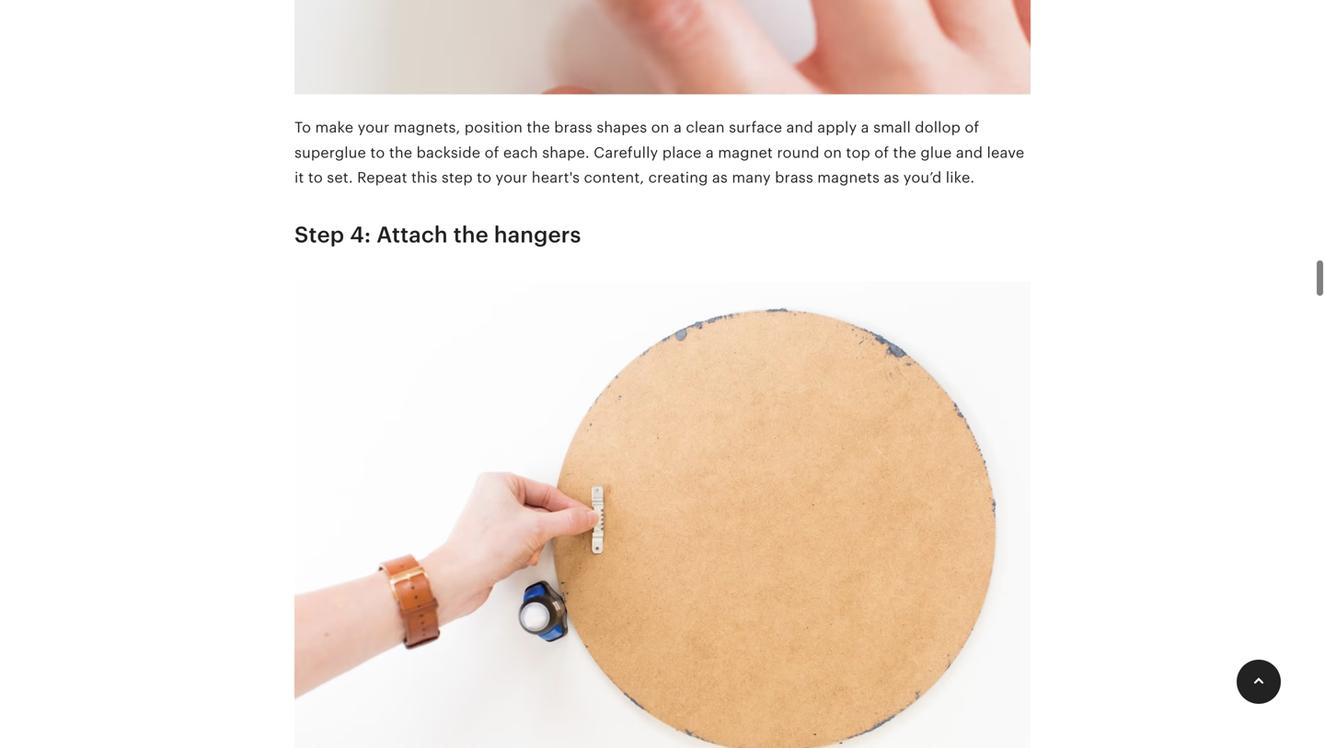 Task type: locate. For each thing, give the bounding box(es) containing it.
apply
[[817, 119, 857, 136]]

of right dollop
[[965, 119, 980, 136]]

hangers
[[494, 222, 581, 247]]

heart's
[[532, 169, 580, 186]]

0 vertical spatial and
[[786, 119, 813, 136]]

0 horizontal spatial as
[[712, 169, 728, 186]]

of right top at right
[[875, 144, 889, 161]]

1 vertical spatial on
[[824, 144, 842, 161]]

top
[[846, 144, 870, 161]]

a down clean
[[706, 144, 714, 161]]

position
[[465, 119, 523, 136]]

the up repeat at the left of page
[[389, 144, 413, 161]]

0 vertical spatial your
[[358, 119, 390, 136]]

a up the place
[[674, 119, 682, 136]]

to up repeat at the left of page
[[370, 144, 385, 161]]

1 vertical spatial your
[[496, 169, 528, 186]]

many
[[732, 169, 771, 186]]

1 horizontal spatial as
[[884, 169, 900, 186]]

superglue
[[295, 144, 366, 161]]

your right the make
[[358, 119, 390, 136]]

as left many
[[712, 169, 728, 186]]

your down each
[[496, 169, 528, 186]]

0 vertical spatial on
[[651, 119, 670, 136]]

to right step
[[477, 169, 492, 186]]

as
[[712, 169, 728, 186], [884, 169, 900, 186]]

4:
[[350, 222, 371, 247]]

1 horizontal spatial to
[[370, 144, 385, 161]]

1 vertical spatial brass
[[775, 169, 813, 186]]

brass down round on the right of the page
[[775, 169, 813, 186]]

on up the place
[[651, 119, 670, 136]]

2 horizontal spatial a
[[861, 119, 869, 136]]

to
[[295, 119, 311, 136]]

0 horizontal spatial brass
[[554, 119, 593, 136]]

magnet
[[718, 144, 773, 161]]

0 horizontal spatial to
[[308, 169, 323, 186]]

brass
[[554, 119, 593, 136], [775, 169, 813, 186]]

to make your magnets, position the brass shapes on a clean surface and apply a small dollop of superglue to the backside of each shape. carefully place a magnet round on top of the glue and leave it to set. repeat this step to your heart's content, creating as many brass magnets as you'd like.
[[295, 119, 1025, 186]]

brass up shape.
[[554, 119, 593, 136]]

and
[[786, 119, 813, 136], [956, 144, 983, 161]]

of down position
[[485, 144, 499, 161]]

and up round on the right of the page
[[786, 119, 813, 136]]

of
[[965, 119, 980, 136], [485, 144, 499, 161], [875, 144, 889, 161]]

to right it
[[308, 169, 323, 186]]

1 horizontal spatial of
[[875, 144, 889, 161]]

dollop
[[915, 119, 961, 136]]

a
[[674, 119, 682, 136], [861, 119, 869, 136], [706, 144, 714, 161]]

on left top at right
[[824, 144, 842, 161]]

shape.
[[542, 144, 590, 161]]

1 horizontal spatial on
[[824, 144, 842, 161]]

2 horizontal spatial of
[[965, 119, 980, 136]]

0 horizontal spatial on
[[651, 119, 670, 136]]

a up top at right
[[861, 119, 869, 136]]

and up like.
[[956, 144, 983, 161]]

step
[[295, 222, 344, 247]]

the
[[527, 119, 550, 136], [389, 144, 413, 161], [893, 144, 917, 161], [453, 222, 489, 247]]

on
[[651, 119, 670, 136], [824, 144, 842, 161]]

leave
[[987, 144, 1025, 161]]

surface
[[729, 119, 782, 136]]

attach
[[377, 222, 448, 247]]

0 horizontal spatial your
[[358, 119, 390, 136]]

1 horizontal spatial brass
[[775, 169, 813, 186]]

1 horizontal spatial and
[[956, 144, 983, 161]]

the down small
[[893, 144, 917, 161]]

your
[[358, 119, 390, 136], [496, 169, 528, 186]]

to
[[370, 144, 385, 161], [308, 169, 323, 186], [477, 169, 492, 186]]

make
[[315, 119, 354, 136]]

as left 'you'd'
[[884, 169, 900, 186]]

repeat
[[357, 169, 407, 186]]

step
[[442, 169, 473, 186]]



Task type: describe. For each thing, give the bounding box(es) containing it.
1 horizontal spatial a
[[706, 144, 714, 161]]

clean
[[686, 119, 725, 136]]

1 as from the left
[[712, 169, 728, 186]]

creating
[[648, 169, 708, 186]]

2 as from the left
[[884, 169, 900, 186]]

magnets
[[817, 169, 880, 186]]

like.
[[946, 169, 975, 186]]

backside
[[417, 144, 481, 161]]

magnets,
[[394, 119, 461, 136]]

0 vertical spatial brass
[[554, 119, 593, 136]]

place
[[662, 144, 702, 161]]

2 horizontal spatial to
[[477, 169, 492, 186]]

1 vertical spatial and
[[956, 144, 983, 161]]

each
[[503, 144, 538, 161]]

this
[[411, 169, 438, 186]]

small
[[873, 119, 911, 136]]

step 4: attach the hangers
[[295, 222, 581, 247]]

set.
[[327, 169, 353, 186]]

it
[[295, 169, 304, 186]]

1 horizontal spatial your
[[496, 169, 528, 186]]

glue
[[921, 144, 952, 161]]

carefully
[[594, 144, 658, 161]]

shapes
[[597, 119, 647, 136]]

the up each
[[527, 119, 550, 136]]

0 horizontal spatial of
[[485, 144, 499, 161]]

0 horizontal spatial and
[[786, 119, 813, 136]]

the down step
[[453, 222, 489, 247]]

round
[[777, 144, 820, 161]]

you'd
[[904, 169, 942, 186]]

content,
[[584, 169, 644, 186]]

0 horizontal spatial a
[[674, 119, 682, 136]]



Task type: vqa. For each thing, say whether or not it's contained in the screenshot.
for inside a beautiful bohemian decoration for any season and will keep shining all year long. use it to create a comfortable space during your restorative practices of rest & relaxation. it's a magical reminder of the different stages of the moon, to tap into your innate positive energy and welcome change with open arms.
no



